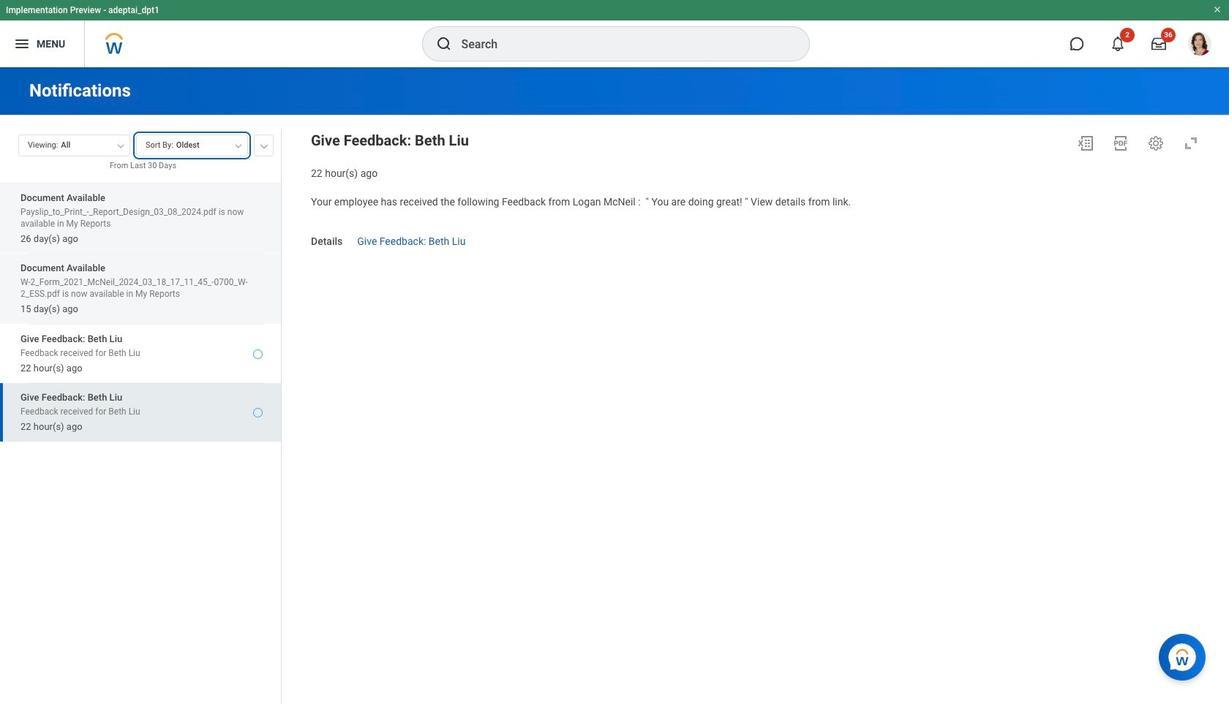Task type: locate. For each thing, give the bounding box(es) containing it.
justify image
[[13, 35, 31, 53]]

fullscreen image
[[1183, 135, 1200, 152]]

close environment banner image
[[1214, 5, 1222, 14]]

more image
[[260, 141, 269, 149]]

region
[[311, 129, 1206, 181]]

mark read image
[[253, 350, 263, 359]]

banner
[[0, 0, 1230, 67]]

tab panel
[[0, 128, 281, 705]]

Search Workday  search field
[[462, 28, 779, 60]]

notifications large image
[[1111, 37, 1126, 51]]

task actions image
[[1148, 135, 1165, 152]]

main content
[[0, 67, 1230, 705]]



Task type: describe. For each thing, give the bounding box(es) containing it.
view printable version (pdf) image
[[1113, 135, 1130, 152]]

search image
[[435, 35, 453, 53]]

inbox large image
[[1152, 37, 1167, 51]]

profile logan mcneil image
[[1189, 32, 1212, 59]]

mark read image
[[253, 409, 263, 418]]

inbox items list box
[[0, 183, 281, 705]]

export to excel image
[[1077, 135, 1095, 152]]



Task type: vqa. For each thing, say whether or not it's contained in the screenshot.
"Region"
yes



